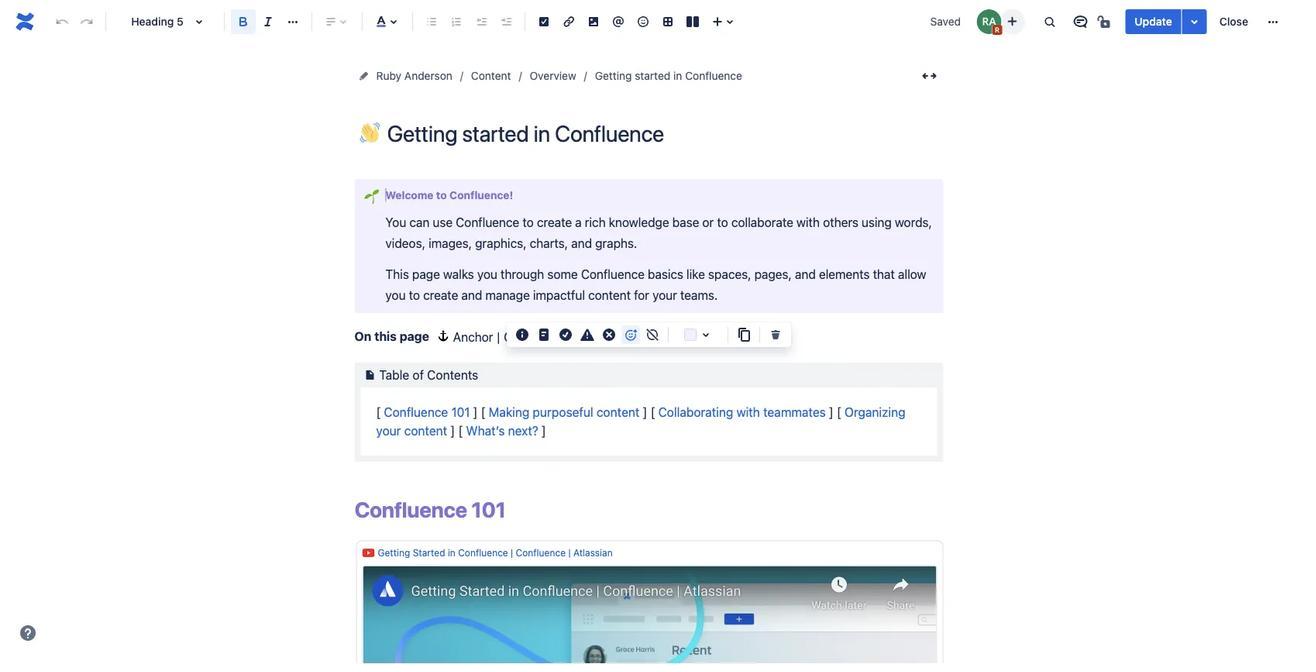 Task type: locate. For each thing, give the bounding box(es) containing it.
1 horizontal spatial 101
[[472, 497, 506, 522]]

getting for getting started in confluence
[[595, 69, 632, 82]]

🌱
[[364, 189, 376, 203]]

0 vertical spatial 101
[[452, 405, 470, 420]]

0 vertical spatial and
[[572, 236, 592, 251]]

Main content area, start typing to enter text. text field
[[340, 179, 959, 664]]

heading
[[131, 15, 174, 28]]

background color image
[[697, 326, 716, 344]]

manage
[[486, 288, 530, 303]]

0 horizontal spatial getting
[[378, 548, 410, 559]]

and down walks
[[462, 288, 482, 303]]

create inside you can use confluence to create a rich knowledge base or to collaborate with others using words, videos, images, graphics, charts, and graphs.
[[537, 215, 572, 230]]

your inside organizing your content
[[376, 424, 401, 438]]

0 horizontal spatial your
[[376, 424, 401, 438]]

use
[[433, 215, 453, 230]]

numbered list ⌘⇧7 image
[[447, 12, 466, 31]]

layouts image
[[684, 12, 702, 31]]

on-
[[504, 329, 526, 344]]

] right the teammates
[[830, 405, 834, 420]]

2 vertical spatial and
[[462, 288, 482, 303]]

note image
[[535, 326, 554, 344]]

indent tab image
[[497, 12, 516, 31]]

graphics,
[[475, 236, 527, 251]]

create down walks
[[423, 288, 458, 303]]

1 vertical spatial your
[[376, 424, 401, 438]]

1 vertical spatial in
[[448, 548, 456, 559]]

anderson
[[405, 69, 453, 82]]

welcome
[[386, 189, 434, 202]]

with left the teammates
[[737, 405, 761, 420]]

1 horizontal spatial create
[[537, 215, 572, 230]]

2 horizontal spatial |
[[569, 548, 571, 559]]

and
[[572, 236, 592, 251], [795, 267, 816, 282], [462, 288, 482, 303]]

close button
[[1211, 9, 1258, 34]]

create
[[537, 215, 572, 230], [423, 288, 458, 303]]

mention image
[[609, 12, 628, 31]]

invite to edit image
[[1004, 12, 1022, 31]]

1 horizontal spatial getting
[[595, 69, 632, 82]]

teammates
[[764, 405, 826, 420]]

remove image
[[767, 326, 785, 344]]

anchor | on-this-page
[[453, 329, 579, 344]]

] right next?
[[542, 424, 546, 438]]

close
[[1220, 15, 1249, 28]]

1 horizontal spatial with
[[797, 215, 820, 230]]

[ left collaborating
[[651, 405, 655, 420]]

0 vertical spatial your
[[653, 288, 677, 303]]

undo ⌘z image
[[53, 12, 71, 31]]

your
[[653, 288, 677, 303], [376, 424, 401, 438]]

outdent ⇧tab image
[[472, 12, 491, 31]]

0 horizontal spatial create
[[423, 288, 458, 303]]

]
[[474, 405, 478, 420], [643, 405, 648, 420], [830, 405, 834, 420], [451, 424, 455, 438], [542, 424, 546, 438]]

getting started in confluence
[[595, 69, 743, 82]]

this-
[[526, 329, 551, 344]]

with inside you can use confluence to create a rich knowledge base or to collaborate with others using words, videos, images, graphics, charts, and graphs.
[[797, 215, 820, 230]]

table
[[380, 368, 410, 383]]

your down "basics"
[[653, 288, 677, 303]]

:wave: image
[[360, 123, 380, 143]]

confluence down the of
[[384, 405, 448, 420]]

others
[[823, 215, 859, 230]]

content
[[589, 288, 631, 303], [597, 405, 640, 420], [405, 424, 448, 438]]

getting
[[595, 69, 632, 82], [378, 548, 410, 559]]

1 vertical spatial you
[[386, 288, 406, 303]]

overview link
[[530, 67, 577, 85]]

1 vertical spatial and
[[795, 267, 816, 282]]

0 horizontal spatial |
[[497, 329, 500, 344]]

101 up getting started in confluence | confluence | atlassian link
[[472, 497, 506, 522]]

|
[[497, 329, 500, 344], [511, 548, 513, 559], [569, 548, 571, 559]]

ruby anderson link
[[376, 67, 453, 85]]

table of contents image
[[361, 366, 380, 385]]

italic ⌘i image
[[259, 12, 278, 31]]

confluence up graphics,
[[456, 215, 520, 230]]

confluence 101
[[355, 497, 506, 522]]

you can use confluence to create a rich knowledge base or to collaborate with others using words, videos, images, graphics, charts, and graphs.
[[386, 215, 936, 251]]

atlassian
[[574, 548, 613, 559]]

you
[[478, 267, 498, 282], [386, 288, 406, 303]]

1 horizontal spatial your
[[653, 288, 677, 303]]

getting inside main content area, start typing to enter text. text box
[[378, 548, 410, 559]]

and inside you can use confluence to create a rich knowledge base or to collaborate with others using words, videos, images, graphics, charts, and graphs.
[[572, 236, 592, 251]]

ruby anderson
[[376, 69, 453, 82]]

and down a
[[572, 236, 592, 251]]

content inside organizing your content
[[405, 424, 448, 438]]

walks
[[443, 267, 474, 282]]

1 vertical spatial getting
[[378, 548, 410, 559]]

redo ⌘⇧z image
[[78, 12, 96, 31]]

1 horizontal spatial you
[[478, 267, 498, 282]]

2 vertical spatial content
[[405, 424, 448, 438]]

to up use
[[436, 189, 447, 202]]

you right walks
[[478, 267, 498, 282]]

to
[[436, 189, 447, 202], [523, 215, 534, 230], [717, 215, 729, 230], [409, 288, 420, 303]]

in
[[674, 69, 683, 82], [448, 548, 456, 559]]

1 horizontal spatial in
[[674, 69, 683, 82]]

101
[[452, 405, 470, 420], [472, 497, 506, 522]]

[ left what's
[[459, 424, 463, 438]]

101 up what's
[[452, 405, 470, 420]]

confluence down graphs.
[[581, 267, 645, 282]]

create up charts,
[[537, 215, 572, 230]]

0 horizontal spatial in
[[448, 548, 456, 559]]

0 horizontal spatial with
[[737, 405, 761, 420]]

in for started
[[448, 548, 456, 559]]

table image
[[659, 12, 678, 31]]

content link
[[471, 67, 511, 85]]

more image
[[1265, 12, 1283, 31]]

basics
[[648, 267, 684, 282]]

with
[[797, 215, 820, 230], [737, 405, 761, 420]]

update button
[[1126, 9, 1182, 34]]

0 horizontal spatial you
[[386, 288, 406, 303]]

organizing your content
[[376, 405, 909, 438]]

and right pages,
[[795, 267, 816, 282]]

anchor image
[[435, 327, 453, 346]]

this page walks you through some confluence basics like spaces, pages, and elements that allow you to create and manage impactful content for your teams.
[[386, 267, 930, 303]]

0 vertical spatial in
[[674, 69, 683, 82]]

[ down table of contents icon
[[376, 405, 381, 420]]

2 horizontal spatial and
[[795, 267, 816, 282]]

using
[[862, 215, 892, 230]]

no restrictions image
[[1097, 12, 1115, 31]]

with left the others
[[797, 215, 820, 230]]

confluence!
[[450, 189, 514, 202]]

to down this
[[409, 288, 420, 303]]

1 horizontal spatial and
[[572, 236, 592, 251]]

your down the confluence 101 link
[[376, 424, 401, 438]]

confluence up started
[[355, 497, 467, 522]]

you down this
[[386, 288, 406, 303]]

action item image
[[535, 12, 554, 31]]

organizing your content link
[[376, 405, 909, 438]]

[
[[376, 405, 381, 420], [481, 405, 486, 420], [651, 405, 655, 420], [837, 405, 842, 420], [459, 424, 463, 438]]

[ confluence 101 ] [ making purposeful content ] [ collaborating with teammates ] [
[[376, 405, 845, 420]]

making
[[489, 405, 530, 420]]

collaborating
[[659, 405, 734, 420]]

what's
[[466, 424, 505, 438]]

to inside this page walks you through some confluence basics like spaces, pages, and elements that allow you to create and manage impactful content for your teams.
[[409, 288, 420, 303]]

0 horizontal spatial and
[[462, 288, 482, 303]]

page
[[412, 267, 440, 282], [400, 329, 429, 344], [551, 329, 579, 344]]

what's next? link
[[466, 424, 539, 438]]

comment icon image
[[1072, 12, 1090, 31]]

find and replace image
[[1041, 12, 1059, 31]]

emoji image
[[634, 12, 653, 31]]

this
[[386, 267, 409, 282]]

move this page image
[[358, 70, 370, 82]]

0 vertical spatial content
[[589, 288, 631, 303]]

to right or
[[717, 215, 729, 230]]

0 vertical spatial create
[[537, 215, 572, 230]]

1 vertical spatial create
[[423, 288, 458, 303]]

confluence 101 link
[[384, 405, 470, 420]]

charts,
[[530, 236, 568, 251]]

0 vertical spatial getting
[[595, 69, 632, 82]]

0 vertical spatial with
[[797, 215, 820, 230]]

in inside text box
[[448, 548, 456, 559]]

table of contents
[[380, 368, 479, 383]]



Task type: vqa. For each thing, say whether or not it's contained in the screenshot.
the bottom apps
no



Task type: describe. For each thing, give the bounding box(es) containing it.
1 horizontal spatial |
[[511, 548, 513, 559]]

videos,
[[386, 236, 426, 251]]

purposeful
[[533, 405, 594, 420]]

] [ what's next? ]
[[448, 424, 546, 438]]

help image
[[19, 624, 37, 643]]

for
[[634, 288, 650, 303]]

through
[[501, 267, 545, 282]]

[ up what's
[[481, 405, 486, 420]]

0 vertical spatial you
[[478, 267, 498, 282]]

images,
[[429, 236, 472, 251]]

of
[[413, 368, 424, 383]]

] up what's
[[474, 405, 478, 420]]

getting for getting started in confluence | confluence | atlassian
[[378, 548, 410, 559]]

making purposeful content link
[[489, 405, 640, 420]]

heading 5 button
[[112, 5, 218, 39]]

rich
[[585, 215, 606, 230]]

you
[[386, 215, 407, 230]]

or
[[703, 215, 714, 230]]

] left collaborating
[[643, 405, 648, 420]]

collaborating with teammates link
[[659, 405, 826, 420]]

getting started in confluence | confluence | atlassian
[[378, 548, 613, 559]]

make page full-width image
[[921, 67, 939, 85]]

page inside this page walks you through some confluence basics like spaces, pages, and elements that allow you to create and manage impactful content for your teams.
[[412, 267, 440, 282]]

welcome to confluence!
[[386, 189, 514, 202]]

collaborate
[[732, 215, 794, 230]]

confluence right started
[[458, 548, 508, 559]]

to up charts,
[[523, 215, 534, 230]]

spaces,
[[709, 267, 752, 282]]

info image
[[513, 326, 532, 344]]

bold ⌘b image
[[234, 12, 253, 31]]

error image
[[600, 326, 619, 344]]

:wave: image
[[360, 123, 380, 143]]

confluence left atlassian
[[516, 548, 566, 559]]

heading 5
[[131, 15, 184, 28]]

content inside this page walks you through some confluence basics like spaces, pages, and elements that allow you to create and manage impactful content for your teams.
[[589, 288, 631, 303]]

ruby
[[376, 69, 402, 82]]

allow
[[899, 267, 927, 282]]

overview
[[530, 69, 577, 82]]

create inside this page walks you through some confluence basics like spaces, pages, and elements that allow you to create and manage impactful content for your teams.
[[423, 288, 458, 303]]

copy image
[[735, 326, 754, 344]]

more formatting image
[[284, 12, 302, 31]]

confluence image
[[12, 9, 37, 34]]

impactful
[[533, 288, 585, 303]]

warning image
[[578, 326, 597, 344]]

add image, video, or file image
[[585, 12, 603, 31]]

adjust update settings image
[[1186, 12, 1205, 31]]

teams.
[[681, 288, 718, 303]]

next?
[[508, 424, 539, 438]]

on
[[355, 329, 372, 344]]

] down the confluence 101 link
[[451, 424, 455, 438]]

elements
[[819, 267, 870, 282]]

confluence inside you can use confluence to create a rich knowledge base or to collaborate with others using words, videos, images, graphics, charts, and graphs.
[[456, 215, 520, 230]]

on this page
[[355, 329, 429, 344]]

getting started in confluence link
[[595, 67, 743, 85]]

link image
[[560, 12, 578, 31]]

pages,
[[755, 267, 792, 282]]

1 vertical spatial 101
[[472, 497, 506, 522]]

1 vertical spatial with
[[737, 405, 761, 420]]

a
[[575, 215, 582, 230]]

getting started in confluence | confluence | atlassian link
[[378, 548, 613, 559]]

graphs.
[[596, 236, 638, 251]]

bullet list ⌘⇧8 image
[[423, 12, 441, 31]]

organizing
[[845, 405, 906, 420]]

editor add emoji image
[[622, 326, 640, 344]]

Give this page a title text field
[[387, 121, 944, 147]]

[ left organizing
[[837, 405, 842, 420]]

1 vertical spatial content
[[597, 405, 640, 420]]

your inside this page walks you through some confluence basics like spaces, pages, and elements that allow you to create and manage impactful content for your teams.
[[653, 288, 677, 303]]

anchor
[[453, 329, 493, 344]]

confluence down the layouts icon
[[686, 69, 743, 82]]

confluence image
[[12, 9, 37, 34]]

ruby anderson image
[[977, 9, 1002, 34]]

5
[[177, 15, 184, 28]]

can
[[410, 215, 430, 230]]

content
[[471, 69, 511, 82]]

success image
[[557, 326, 575, 344]]

saved
[[931, 15, 962, 28]]

update
[[1135, 15, 1173, 28]]

this
[[375, 329, 397, 344]]

started
[[635, 69, 671, 82]]

words,
[[895, 215, 933, 230]]

that
[[873, 267, 895, 282]]

remove emoji image
[[644, 326, 662, 344]]

started
[[413, 548, 445, 559]]

some
[[548, 267, 578, 282]]

base
[[673, 215, 700, 230]]

contents
[[427, 368, 479, 383]]

knowledge
[[609, 215, 670, 230]]

like
[[687, 267, 705, 282]]

in for started
[[674, 69, 683, 82]]

0 horizontal spatial 101
[[452, 405, 470, 420]]

confluence inside this page walks you through some confluence basics like spaces, pages, and elements that allow you to create and manage impactful content for your teams.
[[581, 267, 645, 282]]



